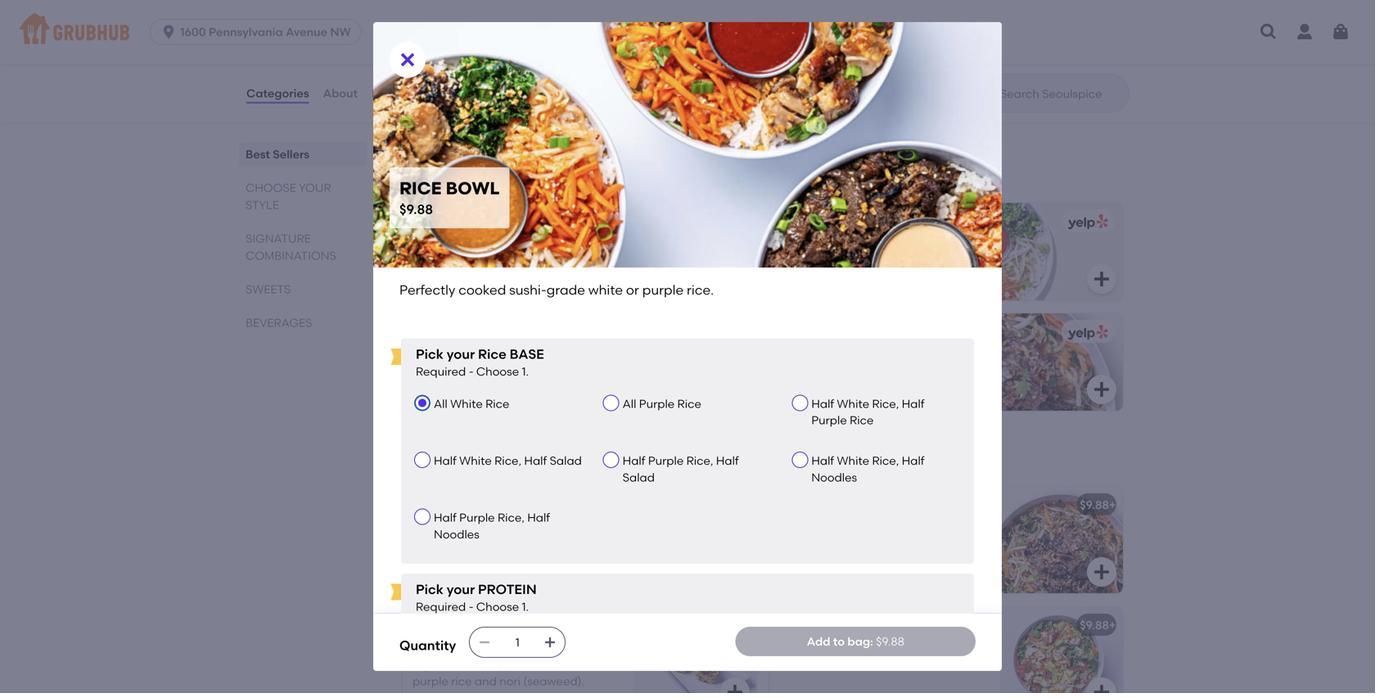 Task type: describe. For each thing, give the bounding box(es) containing it.
svg image inside 1600 pennsylvania avenue nw button
[[161, 24, 177, 40]]

seller
[[812, 481, 839, 493]]

purple for half purple rice, half noodles
[[459, 511, 495, 525]]

sellers for best sellers
[[273, 147, 310, 161]]

0 vertical spatial delicious
[[845, 524, 894, 538]]

rice bowl $9.88 +
[[415, 357, 480, 390]]

your for rice
[[447, 346, 475, 362]]

reviews
[[372, 86, 417, 100]]

details for $5 off offer valid on first orders of $25 or more.
[[439, 109, 477, 123]]

purple inside korean-style burrito!  your choice of ingredients wrapped in white or purple rice and nori (seaweed).
[[413, 675, 448, 689]]

on for best
[[476, 174, 490, 188]]

rice for white
[[485, 397, 509, 411]]

lettuce.
[[779, 658, 821, 672]]

klassic
[[855, 247, 904, 261]]

orders for first
[[516, 60, 552, 74]]

style
[[457, 641, 482, 655]]

see details for $10 off offer valid on qualifying orders of $50 or more.
[[710, 109, 772, 123]]

most
[[399, 174, 426, 188]]

valid for $10 off
[[741, 60, 768, 74]]

see for offer valid on first orders of $25 or more.
[[416, 109, 437, 123]]

svg image inside main navigation navigation
[[1259, 22, 1279, 42]]

chewy
[[779, 524, 818, 538]]

$10 off offer valid on qualifying orders of $50 or more.
[[710, 41, 880, 91]]

your
[[528, 641, 552, 655]]

1 vertical spatial delicious
[[853, 574, 902, 588]]

categories button
[[246, 64, 310, 123]]

rice bowl $9.88
[[399, 178, 500, 217]]

promo image for offer valid on qualifying orders of $50 or more.
[[907, 53, 967, 113]]

rice
[[451, 675, 472, 689]]

iceberg
[[900, 641, 942, 655]]

Search Seoulspice search field
[[999, 86, 1124, 101]]

see details for $5 off offer valid on first orders of $25 or more.
[[416, 109, 477, 123]]

purple for half purple rice, half salad
[[648, 454, 684, 468]]

marinade.
[[825, 591, 882, 605]]

bag:
[[848, 635, 873, 649]]

0 vertical spatial choose your style
[[246, 181, 331, 212]]

starch,
[[820, 558, 858, 572]]

salad for half white rice, half salad
[[550, 454, 582, 468]]

categories
[[246, 86, 309, 100]]

1 vertical spatial white
[[577, 524, 607, 538]]

crisp
[[870, 641, 897, 655]]

$5
[[416, 41, 429, 55]]

soy-
[[904, 574, 928, 588]]

klassic $15.98
[[855, 247, 904, 280]]

Input item quantity number field
[[499, 628, 535, 657]]

1600 pennsylvania avenue nw
[[180, 25, 351, 39]]

1 vertical spatial perfectly
[[413, 524, 461, 538]]

offer for $10
[[710, 60, 739, 74]]

and inside "hearty kale and crisp iceberg lettuce."
[[845, 641, 867, 655]]

and down potato
[[779, 574, 801, 588]]

to
[[833, 635, 845, 649]]

off for $10 off
[[731, 41, 746, 55]]

beverages
[[246, 316, 312, 330]]

white for half white rice, half purple rice
[[837, 397, 869, 411]]

reviews button
[[371, 64, 418, 123]]

signature
[[246, 232, 311, 246]]

a
[[842, 574, 850, 588]]

bowl for rice bowl
[[442, 501, 478, 515]]

best sellers
[[246, 147, 310, 161]]

best sellers most ordered on grubhub
[[399, 151, 543, 188]]

yelp image for klassic
[[1065, 214, 1108, 230]]

protein
[[478, 582, 537, 598]]

sellers for best sellers most ordered on grubhub
[[441, 151, 498, 172]]

avenue
[[286, 25, 327, 39]]

half purple rice, half salad
[[623, 454, 739, 484]]

1 horizontal spatial choose your style
[[399, 448, 589, 469]]

bowl for rice bowl $9.88
[[446, 178, 500, 199]]

base
[[510, 346, 544, 362]]

all white rice
[[434, 397, 509, 411]]

- inside pick your protein required - choose 1.
[[469, 600, 474, 614]]

0 vertical spatial grade
[[547, 282, 585, 298]]

signature combinations
[[246, 232, 336, 263]]

$9.88 + for hearty kale and crisp iceberg lettuce.
[[1080, 618, 1116, 632]]

- inside pick your rice base required - choose 1.
[[469, 365, 474, 379]]

salad
[[779, 618, 818, 632]]

grubhub
[[493, 174, 543, 188]]

0 vertical spatial perfectly
[[399, 282, 455, 298]]

0 vertical spatial purple
[[642, 282, 684, 298]]

korrito image
[[634, 607, 756, 693]]

pick your rice base required - choose 1.
[[416, 346, 544, 379]]

rice bowl image
[[634, 487, 756, 593]]

noodles for purple
[[434, 527, 479, 541]]

purple for all purple rice
[[639, 397, 675, 411]]

$9.88 + for korean-style burrito!  your choice of ingredients wrapped in white or purple rice and nori (seaweed).
[[713, 618, 749, 632]]

hearty
[[779, 641, 817, 655]]

see for offer valid on qualifying orders of $50 or more.
[[710, 109, 731, 123]]

garlic-
[[928, 574, 964, 588]]

tossed
[[861, 558, 897, 572]]

1 vertical spatial rice.
[[465, 541, 489, 555]]

sushi- inside perfectly cooked sushi-grade white or purple rice.
[[508, 524, 540, 538]]

carrots
[[926, 558, 966, 572]]

hearty kale and crisp iceberg lettuce.
[[779, 641, 942, 672]]

0 vertical spatial white
[[588, 282, 623, 298]]

salad image
[[1000, 607, 1123, 693]]

or inside korean-style burrito!  your choice of ingredients wrapped in white or purple rice and nori (seaweed).
[[576, 658, 587, 672]]

combinations
[[246, 249, 336, 263]]

kale inside "hearty kale and crisp iceberg lettuce."
[[820, 641, 843, 655]]

choose inside pick your protein required - choose 1.
[[476, 600, 519, 614]]

korean-style burrito!  your choice of ingredients wrapped in white or purple rice and nori (seaweed).
[[413, 641, 606, 689]]

pennsylvania
[[209, 25, 283, 39]]

sweet
[[948, 541, 981, 555]]

1 vertical spatial perfectly cooked sushi-grade white or purple rice.
[[413, 524, 607, 555]]

with
[[900, 558, 923, 572]]

from
[[919, 541, 945, 555]]

sesame
[[779, 591, 822, 605]]

nori
[[499, 675, 521, 689]]

more. for qualifying
[[761, 77, 793, 91]]

all for all white rice
[[434, 397, 448, 411]]

promo image for offer valid on first orders of $25 or more.
[[612, 53, 672, 113]]

$9.88 inside rice bowl $9.88
[[399, 201, 433, 217]]

noodles image
[[1000, 487, 1123, 593]]

half white rice, half purple rice
[[811, 397, 925, 427]]

burrito!
[[485, 641, 525, 655]]

about button
[[322, 64, 359, 123]]

nw
[[330, 25, 351, 39]]

see details button for $10 off offer valid on qualifying orders of $50 or more.
[[710, 102, 772, 131]]

noodles
[[779, 541, 823, 555]]

about
[[323, 86, 358, 100]]

best seller
[[789, 481, 839, 493]]

rice for your
[[478, 346, 506, 362]]



Task type: locate. For each thing, give the bounding box(es) containing it.
off inside the $5 off offer valid on first orders of $25 or more.
[[431, 41, 447, 55]]

1 horizontal spatial all
[[623, 397, 636, 411]]

potato
[[779, 558, 817, 572]]

1 horizontal spatial offer
[[710, 60, 739, 74]]

svg image
[[1259, 22, 1279, 42], [1092, 380, 1112, 399], [478, 636, 491, 649], [544, 636, 557, 649], [725, 683, 745, 693], [1092, 683, 1112, 693]]

$5 off offer valid on first orders of $25 or more.
[[416, 41, 587, 91]]

2 see from the left
[[710, 109, 731, 123]]

1 vertical spatial sushi-
[[508, 524, 540, 538]]

sushi- up protein
[[508, 524, 540, 538]]

your
[[447, 346, 475, 362], [447, 582, 475, 598]]

0 horizontal spatial your
[[299, 181, 331, 195]]

rice for rice bowl $9.88 +
[[415, 357, 442, 371]]

rice down pick your rice base required - choose 1.
[[485, 397, 509, 411]]

details down $50
[[734, 109, 772, 123]]

noodles for white
[[811, 470, 857, 484]]

yelp image
[[772, 214, 815, 230], [1065, 214, 1108, 230], [1065, 325, 1108, 340]]

more. right reviews at left
[[430, 77, 462, 91]]

0 horizontal spatial best
[[246, 147, 270, 161]]

0 vertical spatial style
[[246, 198, 279, 212]]

+ inside rice bowl $9.88 +
[[444, 376, 451, 390]]

1 vertical spatial purple
[[427, 541, 463, 555]]

1 choose from the top
[[476, 365, 519, 379]]

1 valid from the left
[[447, 60, 473, 74]]

0 horizontal spatial sellers
[[273, 147, 310, 161]]

purple inside half purple rice, half noodles
[[459, 511, 495, 525]]

pick inside pick your rice base required - choose 1.
[[416, 346, 443, 362]]

0 vertical spatial of
[[554, 60, 565, 74]]

details
[[439, 109, 477, 123], [734, 109, 772, 123]]

rice for rice bowl
[[413, 501, 440, 515]]

perfectly cooked sushi-grade white or purple rice. up "base"
[[399, 282, 714, 298]]

1 see details button from the left
[[416, 102, 477, 131]]

0 vertical spatial your
[[447, 346, 475, 362]]

rice,
[[872, 397, 899, 411], [494, 454, 521, 468], [686, 454, 713, 468], [872, 454, 899, 468], [498, 511, 525, 525]]

cooked
[[459, 282, 506, 298], [464, 524, 505, 538]]

$25
[[568, 60, 587, 74]]

0 vertical spatial choose
[[476, 365, 519, 379]]

1 pick from the top
[[416, 346, 443, 362]]

see details button for $5 off offer valid on first orders of $25 or more.
[[416, 102, 477, 131]]

valid left first
[[447, 60, 473, 74]]

rice, for half white rice, half noodles
[[872, 454, 899, 468]]

1 vertical spatial style
[[535, 448, 589, 469]]

rice for rice bowl $9.88
[[399, 178, 442, 199]]

made
[[883, 541, 916, 555]]

in inside korean-style burrito!  your choice of ingredients wrapped in white or purple rice and nori (seaweed).
[[531, 658, 540, 672]]

1 vertical spatial choose
[[399, 448, 477, 469]]

$10
[[710, 41, 728, 55]]

- up all white rice
[[469, 365, 474, 379]]

2 pick from the top
[[416, 582, 443, 598]]

1 all from the left
[[434, 397, 448, 411]]

1 horizontal spatial of
[[595, 641, 606, 655]]

of for $50
[[710, 77, 721, 91]]

more. inside the $5 off offer valid on first orders of $25 or more.
[[430, 77, 462, 91]]

2 more. from the left
[[761, 77, 793, 91]]

rice, inside half white rice, half purple rice
[[872, 397, 899, 411]]

0 horizontal spatial rice.
[[465, 541, 489, 555]]

details for $10 off offer valid on qualifying orders of $50 or more.
[[734, 109, 772, 123]]

rice, down 'half white rice, half salad'
[[498, 511, 525, 525]]

0 vertical spatial cooked
[[459, 282, 506, 298]]

pick up quantity
[[416, 582, 443, 598]]

0 vertical spatial pick
[[416, 346, 443, 362]]

white up seller
[[837, 454, 869, 468]]

white inside half white rice, half purple rice
[[837, 397, 869, 411]]

offer inside $10 off offer valid on qualifying orders of $50 or more.
[[710, 60, 739, 74]]

1 vertical spatial noodles
[[434, 527, 479, 541]]

pick
[[416, 346, 443, 362], [416, 582, 443, 598]]

2 all from the left
[[623, 397, 636, 411]]

delicious
[[845, 524, 894, 538], [853, 574, 902, 588]]

1 horizontal spatial see details
[[710, 109, 772, 123]]

sellers up ordered
[[441, 151, 498, 172]]

add to bag: $9.88
[[807, 635, 904, 649]]

search icon image
[[974, 83, 994, 103]]

0 horizontal spatial noodles
[[434, 527, 479, 541]]

pick inside pick your protein required - choose 1.
[[416, 582, 443, 598]]

1 vertical spatial pick
[[416, 582, 443, 598]]

rice for purple
[[677, 397, 701, 411]]

see details down $50
[[710, 109, 772, 123]]

2 vertical spatial purple
[[413, 675, 448, 689]]

rice up half white rice, half noodles
[[850, 413, 874, 427]]

perfectly cooked sushi-grade white or purple rice. up protein
[[413, 524, 607, 555]]

1 required from the top
[[416, 365, 466, 379]]

2 vertical spatial bowl
[[442, 501, 478, 515]]

off for $5 off
[[431, 41, 447, 55]]

add
[[807, 635, 830, 649]]

and up (japchae)
[[820, 524, 842, 538]]

best down categories button
[[246, 147, 270, 161]]

1 horizontal spatial details
[[734, 109, 772, 123]]

rice inside rice bowl $9.88 +
[[415, 357, 442, 371]]

see details down reviews at left
[[416, 109, 477, 123]]

main navigation navigation
[[0, 0, 1375, 64]]

half
[[811, 397, 834, 411], [902, 397, 925, 411], [434, 454, 457, 468], [524, 454, 547, 468], [623, 454, 645, 468], [716, 454, 739, 468], [811, 454, 834, 468], [902, 454, 925, 468], [434, 511, 457, 525], [527, 511, 550, 525]]

rice, inside half purple rice, half noodles
[[498, 511, 525, 525]]

pick for pick your protein
[[416, 582, 443, 598]]

white inside korean-style burrito!  your choice of ingredients wrapped in white or purple rice and nori (seaweed).
[[543, 658, 573, 672]]

2 vertical spatial of
[[595, 641, 606, 655]]

0 horizontal spatial valid
[[447, 60, 473, 74]]

purple inside half purple rice, half salad
[[648, 454, 684, 468]]

perfectly
[[399, 282, 455, 298], [413, 524, 461, 538]]

1 vertical spatial choose
[[476, 600, 519, 614]]

and right to on the bottom right of page
[[845, 641, 867, 655]]

rice, for half white rice, half purple rice
[[872, 397, 899, 411]]

bowl down 'half white rice, half salad'
[[442, 501, 478, 515]]

1 horizontal spatial see details button
[[710, 102, 772, 131]]

valid inside $10 off offer valid on qualifying orders of $50 or more.
[[741, 60, 768, 74]]

1 vertical spatial grade
[[540, 524, 574, 538]]

0 vertical spatial kale
[[804, 574, 827, 588]]

1 horizontal spatial choose
[[399, 448, 477, 469]]

choose
[[476, 365, 519, 379], [476, 600, 519, 614]]

1 horizontal spatial promo image
[[907, 53, 967, 113]]

1 off from the left
[[431, 41, 447, 55]]

your down best sellers
[[299, 181, 331, 195]]

offer up $50
[[710, 60, 739, 74]]

see
[[416, 109, 437, 123], [710, 109, 731, 123]]

white for half white rice, half salad
[[459, 454, 492, 468]]

2 vertical spatial rice
[[413, 501, 440, 515]]

off right $5
[[431, 41, 447, 55]]

rice
[[478, 346, 506, 362], [485, 397, 509, 411], [677, 397, 701, 411], [850, 413, 874, 427]]

purple up half white rice, half noodles
[[811, 413, 847, 427]]

1 vertical spatial kale
[[820, 641, 843, 655]]

0 vertical spatial perfectly cooked sushi-grade white or purple rice.
[[399, 282, 714, 298]]

orders inside $10 off offer valid on qualifying orders of $50 or more.
[[845, 60, 880, 74]]

delicious up (japchae)
[[845, 524, 894, 538]]

2 choose from the top
[[476, 600, 519, 614]]

1 horizontal spatial style
[[535, 448, 589, 469]]

1 details from the left
[[439, 109, 477, 123]]

0 horizontal spatial see details button
[[416, 102, 477, 131]]

your down all white rice
[[480, 448, 531, 469]]

0 horizontal spatial in
[[531, 658, 540, 672]]

2 promo image from the left
[[907, 53, 967, 113]]

gluten-
[[897, 524, 937, 538]]

valid for $5 off
[[447, 60, 473, 74]]

cooked down rice bowl
[[464, 524, 505, 538]]

see details
[[416, 109, 477, 123], [710, 109, 772, 123]]

1 vertical spatial rice
[[415, 357, 442, 371]]

sweets
[[246, 282, 291, 296]]

best inside best sellers most ordered on grubhub
[[399, 151, 437, 172]]

2 - from the top
[[469, 600, 474, 614]]

white down rice bowl $9.88 +
[[450, 397, 483, 411]]

your inside pick your protein required - choose 1.
[[447, 582, 475, 598]]

0 horizontal spatial all
[[434, 397, 448, 411]]

choose down best sellers
[[246, 181, 296, 195]]

1 vertical spatial -
[[469, 600, 474, 614]]

rice, up half purple rice, half noodles
[[494, 454, 521, 468]]

purple up half purple rice, half salad
[[639, 397, 675, 411]]

of inside $10 off offer valid on qualifying orders of $50 or more.
[[710, 77, 721, 91]]

your inside pick your rice base required - choose 1.
[[447, 346, 475, 362]]

1 vertical spatial your
[[480, 448, 531, 469]]

2 valid from the left
[[741, 60, 768, 74]]

rice inside half white rice, half purple rice
[[850, 413, 874, 427]]

promo image left search icon
[[907, 53, 967, 113]]

or inside $10 off offer valid on qualifying orders of $50 or more.
[[747, 77, 758, 91]]

your
[[299, 181, 331, 195], [480, 448, 531, 469]]

white for half white rice, half noodles
[[837, 454, 869, 468]]

in down your
[[531, 658, 540, 672]]

korean-
[[413, 641, 457, 655]]

see details button down reviews at left
[[416, 102, 477, 131]]

half white rice, half salad
[[434, 454, 582, 468]]

best
[[246, 147, 270, 161], [399, 151, 437, 172], [789, 481, 810, 493]]

0 vertical spatial salad
[[550, 454, 582, 468]]

rice, for half purple rice, half noodles
[[498, 511, 525, 525]]

1 vertical spatial of
[[710, 77, 721, 91]]

$9.88 +
[[1080, 498, 1116, 512], [713, 618, 749, 632], [1080, 618, 1116, 632]]

or inside the $5 off offer valid on first orders of $25 or more.
[[416, 77, 427, 91]]

best for best sellers
[[246, 147, 270, 161]]

noodles
[[811, 470, 857, 484], [434, 527, 479, 541]]

pick for pick your rice base
[[416, 346, 443, 362]]

1 horizontal spatial in
[[830, 574, 840, 588]]

more. inside $10 off offer valid on qualifying orders of $50 or more.
[[761, 77, 793, 91]]

more. for first
[[430, 77, 462, 91]]

on left first
[[476, 60, 490, 74]]

white
[[588, 282, 623, 298], [577, 524, 607, 538], [543, 658, 573, 672]]

of left $50
[[710, 77, 721, 91]]

2 vertical spatial white
[[543, 658, 573, 672]]

0 vertical spatial rice.
[[687, 282, 714, 298]]

0 horizontal spatial salad
[[550, 454, 582, 468]]

bowl
[[446, 178, 500, 199], [445, 357, 480, 371], [442, 501, 478, 515]]

salad inside half purple rice, half salad
[[623, 470, 655, 484]]

1 vertical spatial bowl
[[445, 357, 480, 371]]

half purple rice, half noodles
[[434, 511, 550, 541]]

(japchae)
[[826, 541, 881, 555]]

1 vertical spatial salad
[[623, 470, 655, 484]]

1.
[[522, 365, 529, 379], [522, 600, 529, 614]]

1 vertical spatial your
[[447, 582, 475, 598]]

offer inside the $5 off offer valid on first orders of $25 or more.
[[416, 60, 444, 74]]

1 promo image from the left
[[612, 53, 672, 113]]

1 offer from the left
[[416, 60, 444, 74]]

0 horizontal spatial see details
[[416, 109, 477, 123]]

on inside best sellers most ordered on grubhub
[[476, 174, 490, 188]]

white up half white rice, half noodles
[[837, 397, 869, 411]]

noodles inside half white rice, half noodles
[[811, 470, 857, 484]]

choose your style up signature
[[246, 181, 331, 212]]

0 horizontal spatial orders
[[516, 60, 552, 74]]

bowl inside rice bowl $9.88
[[446, 178, 500, 199]]

1600
[[180, 25, 206, 39]]

ordered
[[429, 174, 473, 188]]

of inside korean-style burrito!  your choice of ingredients wrapped in white or purple rice and nori (seaweed).
[[595, 641, 606, 655]]

2 off from the left
[[731, 41, 746, 55]]

cooked up pick your rice base required - choose 1.
[[459, 282, 506, 298]]

1. down "base"
[[522, 365, 529, 379]]

0 vertical spatial bowl
[[446, 178, 500, 199]]

2 orders from the left
[[845, 60, 880, 74]]

rice.
[[687, 282, 714, 298], [465, 541, 489, 555]]

all
[[434, 397, 448, 411], [623, 397, 636, 411]]

0 vertical spatial sushi-
[[509, 282, 547, 298]]

1 see details from the left
[[416, 109, 477, 123]]

choose down protein
[[476, 600, 519, 614]]

offer for $5
[[416, 60, 444, 74]]

1 vertical spatial in
[[531, 658, 540, 672]]

2 horizontal spatial best
[[789, 481, 810, 493]]

white for all white rice
[[450, 397, 483, 411]]

0 vertical spatial -
[[469, 365, 474, 379]]

best for best seller
[[789, 481, 810, 493]]

2 details from the left
[[734, 109, 772, 123]]

first
[[493, 60, 513, 74]]

0 vertical spatial your
[[299, 181, 331, 195]]

details up best sellers most ordered on grubhub
[[439, 109, 477, 123]]

on right ordered
[[476, 174, 490, 188]]

of
[[554, 60, 565, 74], [710, 77, 721, 91], [595, 641, 606, 655]]

1 horizontal spatial see
[[710, 109, 731, 123]]

2 your from the top
[[447, 582, 475, 598]]

off right '$10'
[[731, 41, 746, 55]]

1 horizontal spatial valid
[[741, 60, 768, 74]]

qualifying
[[788, 60, 842, 74]]

on for $5
[[476, 60, 490, 74]]

required inside pick your protein required - choose 1.
[[416, 600, 466, 614]]

required up all white rice
[[416, 365, 466, 379]]

of left $25
[[554, 60, 565, 74]]

1 horizontal spatial your
[[480, 448, 531, 469]]

1600 pennsylvania avenue nw button
[[150, 19, 368, 45]]

choose inside pick your rice base required - choose 1.
[[476, 365, 519, 379]]

off inside $10 off offer valid on qualifying orders of $50 or more.
[[731, 41, 746, 55]]

1 your from the top
[[447, 346, 475, 362]]

1 1. from the top
[[522, 365, 529, 379]]

your up all white rice
[[447, 346, 475, 362]]

rice, for half white rice, half salad
[[494, 454, 521, 468]]

of for $25
[[554, 60, 565, 74]]

best for best sellers most ordered on grubhub
[[399, 151, 437, 172]]

cooked inside perfectly cooked sushi-grade white or purple rice.
[[464, 524, 505, 538]]

rice, down all purple rice
[[686, 454, 713, 468]]

rice, inside half purple rice, half salad
[[686, 454, 713, 468]]

1 horizontal spatial salad
[[623, 470, 655, 484]]

your left protein
[[447, 582, 475, 598]]

$15.98
[[855, 266, 889, 280]]

choose up rice bowl
[[399, 448, 477, 469]]

1 vertical spatial cooked
[[464, 524, 505, 538]]

grade inside perfectly cooked sushi-grade white or purple rice.
[[540, 524, 574, 538]]

0 horizontal spatial more.
[[430, 77, 462, 91]]

and inside korean-style burrito!  your choice of ingredients wrapped in white or purple rice and nori (seaweed).
[[475, 675, 497, 689]]

see down reviews at left
[[416, 109, 437, 123]]

0 horizontal spatial off
[[431, 41, 447, 55]]

free
[[937, 524, 959, 538]]

0 horizontal spatial of
[[554, 60, 565, 74]]

rice
[[399, 178, 442, 199], [415, 357, 442, 371], [413, 501, 440, 515]]

purple
[[639, 397, 675, 411], [811, 413, 847, 427], [648, 454, 684, 468], [459, 511, 495, 525]]

required
[[416, 365, 466, 379], [416, 600, 466, 614]]

more.
[[430, 77, 462, 91], [761, 77, 793, 91]]

2 horizontal spatial of
[[710, 77, 721, 91]]

orders for qualifying
[[845, 60, 880, 74]]

sellers inside best sellers most ordered on grubhub
[[441, 151, 498, 172]]

on inside $10 off offer valid on qualifying orders of $50 or more.
[[771, 60, 785, 74]]

sushi- up "base"
[[509, 282, 547, 298]]

choose down "base"
[[476, 365, 519, 379]]

promo image right $25
[[612, 53, 672, 113]]

off
[[431, 41, 447, 55], [731, 41, 746, 55]]

all purple rice
[[623, 397, 701, 411]]

(seaweed).
[[523, 675, 584, 689]]

0 vertical spatial required
[[416, 365, 466, 379]]

0 horizontal spatial choose
[[246, 181, 296, 195]]

valid up $50
[[741, 60, 768, 74]]

ingredients
[[413, 658, 475, 672]]

sellers
[[273, 147, 310, 161], [441, 151, 498, 172]]

purple inside half white rice, half purple rice
[[811, 413, 847, 427]]

1 see from the left
[[416, 109, 437, 123]]

0 vertical spatial rice
[[399, 178, 442, 199]]

rice left "base"
[[478, 346, 506, 362]]

1 - from the top
[[469, 365, 474, 379]]

choose your style
[[246, 181, 331, 212], [399, 448, 589, 469]]

promo image
[[612, 53, 672, 113], [907, 53, 967, 113]]

on for $10
[[771, 60, 785, 74]]

1. down protein
[[522, 600, 529, 614]]

and down wrapped
[[475, 675, 497, 689]]

all for all purple rice
[[623, 397, 636, 411]]

0 vertical spatial noodles
[[811, 470, 857, 484]]

sellers down categories button
[[273, 147, 310, 161]]

0 horizontal spatial see
[[416, 109, 437, 123]]

choose inside choose your style
[[246, 181, 296, 195]]

pick up all white rice
[[416, 346, 443, 362]]

of inside the $5 off offer valid on first orders of $25 or more.
[[554, 60, 565, 74]]

of right choice
[[595, 641, 606, 655]]

offer
[[416, 60, 444, 74], [710, 60, 739, 74]]

pick your protein required - choose 1.
[[416, 582, 537, 614]]

choose
[[246, 181, 296, 195], [399, 448, 477, 469]]

1. inside pick your protein required - choose 1.
[[522, 600, 529, 614]]

orders right qualifying
[[845, 60, 880, 74]]

half white rice, half noodles
[[811, 454, 925, 484]]

bowl right most
[[446, 178, 500, 199]]

0 horizontal spatial choose your style
[[246, 181, 331, 212]]

on
[[476, 60, 490, 74], [771, 60, 785, 74], [476, 174, 490, 188]]

orders right first
[[516, 60, 552, 74]]

bowl inside rice bowl $9.88 +
[[445, 357, 480, 371]]

required up quantity
[[416, 600, 466, 614]]

rice, down half white rice, half purple rice
[[872, 454, 899, 468]]

best up most
[[399, 151, 437, 172]]

bowl for rice bowl $9.88 +
[[445, 357, 480, 371]]

1 horizontal spatial more.
[[761, 77, 793, 91]]

kale inside chewy and delicious gluten-free noodles (japchae) made from sweet potato starch, tossed with carrots and kale in a delicious soy-garlic- sesame marinade.
[[804, 574, 827, 588]]

rice, for half purple rice, half salad
[[686, 454, 713, 468]]

rice up half purple rice, half salad
[[677, 397, 701, 411]]

in inside chewy and delicious gluten-free noodles (japchae) made from sweet potato starch, tossed with carrots and kale in a delicious soy-garlic- sesame marinade.
[[830, 574, 840, 588]]

rice, inside half white rice, half noodles
[[872, 454, 899, 468]]

offer down $5
[[416, 60, 444, 74]]

noodles inside half purple rice, half noodles
[[434, 527, 479, 541]]

1 horizontal spatial rice.
[[687, 282, 714, 298]]

1 horizontal spatial orders
[[845, 60, 880, 74]]

white inside half white rice, half noodles
[[837, 454, 869, 468]]

salad for half purple rice, half salad
[[623, 470, 655, 484]]

kale left bag:
[[820, 641, 843, 655]]

2 required from the top
[[416, 600, 466, 614]]

0 vertical spatial 1.
[[522, 365, 529, 379]]

1. inside pick your rice base required - choose 1.
[[522, 365, 529, 379]]

noodles up chewy
[[811, 470, 857, 484]]

orders inside the $5 off offer valid on first orders of $25 or more.
[[516, 60, 552, 74]]

svg image
[[1331, 22, 1351, 42], [161, 24, 177, 40], [398, 50, 417, 70], [1092, 269, 1112, 289], [799, 380, 818, 399], [725, 562, 745, 582], [1092, 562, 1112, 582]]

noodles down rice bowl
[[434, 527, 479, 541]]

1 vertical spatial choose your style
[[399, 448, 589, 469]]

- up style
[[469, 600, 474, 614]]

wrapped
[[477, 658, 528, 672]]

2 offer from the left
[[710, 60, 739, 74]]

more. down qualifying
[[761, 77, 793, 91]]

purple
[[642, 282, 684, 298], [427, 541, 463, 555], [413, 675, 448, 689]]

rice, up half white rice, half noodles
[[872, 397, 899, 411]]

yelp image for rice bowl
[[772, 214, 815, 230]]

white
[[450, 397, 483, 411], [837, 397, 869, 411], [459, 454, 492, 468], [837, 454, 869, 468]]

2 see details button from the left
[[710, 102, 772, 131]]

$9.88 inside rice bowl $9.88 +
[[415, 376, 444, 390]]

purple down all purple rice
[[648, 454, 684, 468]]

$50
[[724, 77, 744, 91]]

rice bowl
[[413, 501, 478, 515]]

in left a
[[830, 574, 840, 588]]

choice
[[555, 641, 592, 655]]

see details button down $50
[[710, 102, 772, 131]]

1 horizontal spatial noodles
[[811, 470, 857, 484]]

2 1. from the top
[[522, 600, 529, 614]]

1 orders from the left
[[516, 60, 552, 74]]

and
[[820, 524, 842, 538], [779, 574, 801, 588], [845, 641, 867, 655], [475, 675, 497, 689]]

perfectly cooked sushi-grade white or purple rice.
[[399, 282, 714, 298], [413, 524, 607, 555]]

0 vertical spatial in
[[830, 574, 840, 588]]

1 vertical spatial 1.
[[522, 600, 529, 614]]

rice inside pick your rice base required - choose 1.
[[478, 346, 506, 362]]

on left qualifying
[[771, 60, 785, 74]]

quantity
[[399, 638, 456, 654]]

purple down 'half white rice, half salad'
[[459, 511, 495, 525]]

chewy and delicious gluten-free noodles (japchae) made from sweet potato starch, tossed with carrots and kale in a delicious soy-garlic- sesame marinade.
[[779, 524, 981, 605]]

your for protein
[[447, 582, 475, 598]]

1 horizontal spatial off
[[731, 41, 746, 55]]

on inside the $5 off offer valid on first orders of $25 or more.
[[476, 60, 490, 74]]

1 horizontal spatial sellers
[[441, 151, 498, 172]]

best left seller
[[789, 481, 810, 493]]

1 vertical spatial required
[[416, 600, 466, 614]]

bowl up all white rice
[[445, 357, 480, 371]]

required inside pick your rice base required - choose 1.
[[416, 365, 466, 379]]

1 more. from the left
[[430, 77, 462, 91]]

0 vertical spatial choose
[[246, 181, 296, 195]]

2 see details from the left
[[710, 109, 772, 123]]

delicious down tossed
[[853, 574, 902, 588]]

white up rice bowl
[[459, 454, 492, 468]]

1 horizontal spatial best
[[399, 151, 437, 172]]

valid inside the $5 off offer valid on first orders of $25 or more.
[[447, 60, 473, 74]]

see down $50
[[710, 109, 731, 123]]

rice inside rice bowl $9.88
[[399, 178, 442, 199]]

choose your style down all white rice
[[399, 448, 589, 469]]

0 horizontal spatial offer
[[416, 60, 444, 74]]

kale up "sesame"
[[804, 574, 827, 588]]



Task type: vqa. For each thing, say whether or not it's contained in the screenshot.
svg icon in the Seattle, WA 'button'
no



